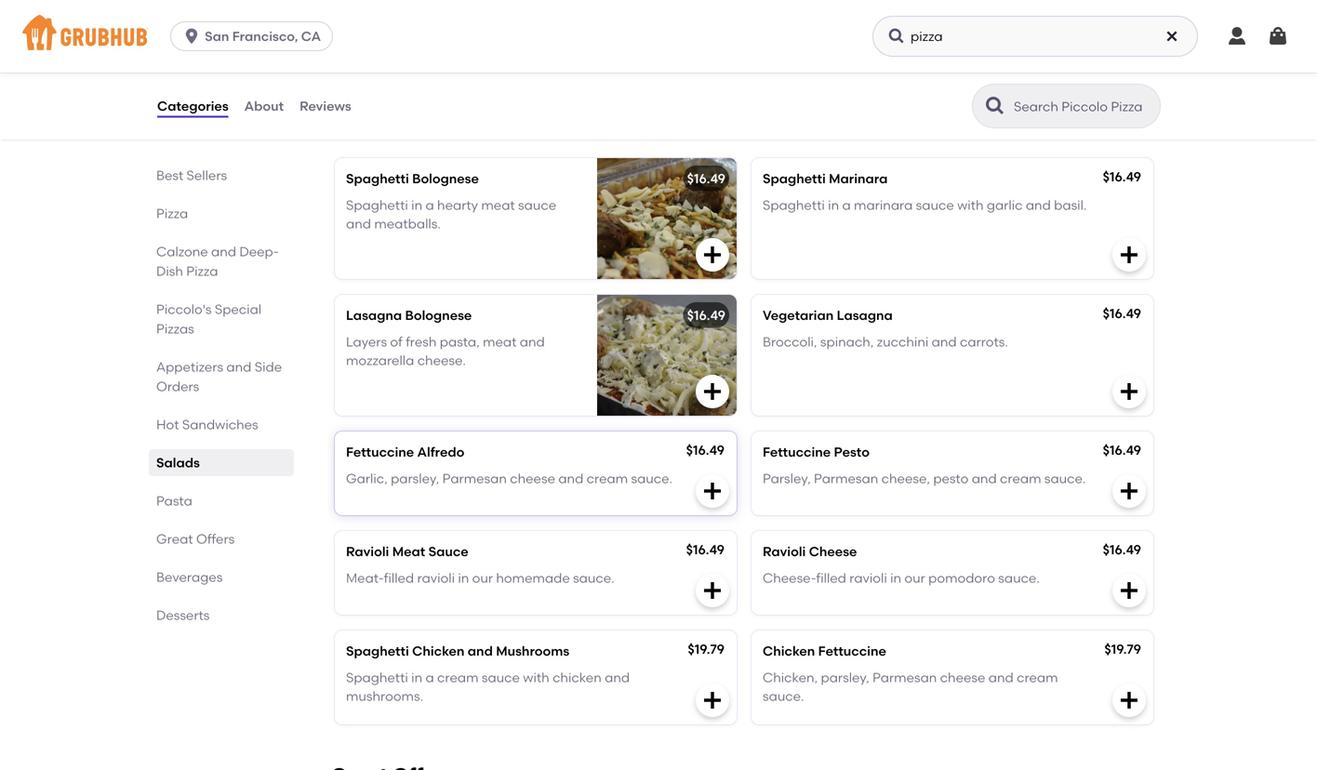 Task type: vqa. For each thing, say whether or not it's contained in the screenshot.
the leftmost filled
yes



Task type: describe. For each thing, give the bounding box(es) containing it.
spaghetti marinara
[[763, 171, 888, 187]]

zucchini
[[877, 334, 929, 350]]

broccoli, spinach, zucchini and carrots.
[[763, 334, 1009, 350]]

fettuccine pesto
[[763, 444, 870, 460]]

piccolo's
[[156, 302, 212, 317]]

francisco,
[[232, 28, 298, 44]]

homemade
[[496, 570, 570, 586]]

$16.49 for broccoli, spinach, zucchini and carrots.
[[1104, 306, 1142, 322]]

san francisco, ca button
[[170, 21, 341, 51]]

svg image for meat-filled ravioli in our homemade sauce.
[[702, 580, 724, 602]]

main navigation navigation
[[0, 0, 1318, 73]]

meat-filled ravioli in our homemade sauce.
[[346, 570, 615, 586]]

special
[[215, 302, 262, 317]]

ravioli meat sauce
[[346, 544, 469, 560]]

layers of fresh pasta, meat and mozzarella cheese.
[[346, 334, 545, 369]]

deep-
[[240, 244, 279, 260]]

meat for sauce
[[482, 197, 515, 213]]

fettuccine up "chicken, parsley, parmesan cheese and cream sauce."
[[819, 644, 887, 659]]

0 vertical spatial pizza
[[156, 206, 188, 222]]

sauce. for chicken, parsley, parmesan cheese and cream sauce.
[[763, 689, 805, 705]]

alfredo
[[417, 444, 465, 460]]

Search Piccolo Pizza search field
[[1013, 98, 1155, 115]]

orders
[[156, 379, 199, 395]]

cheese-
[[763, 570, 817, 586]]

sauce. for cheese-filled ravioli in our pomodoro sauce.
[[999, 570, 1040, 586]]

appetizers
[[156, 359, 223, 375]]

parsley, for fettuccine
[[821, 670, 870, 686]]

svg image for broccoli, spinach, zucchini and carrots.
[[1119, 381, 1141, 403]]

fresh
[[406, 334, 437, 350]]

$16.49 for spaghetti in a marinara sauce with garlic and basil.
[[1104, 169, 1142, 185]]

pizza inside calzone and deep- dish pizza
[[186, 263, 218, 279]]

spaghetti chicken and mushrooms
[[346, 644, 570, 659]]

garlic,
[[346, 471, 388, 487]]

hot
[[156, 417, 179, 433]]

bolognese for pasta,
[[405, 308, 472, 323]]

categories button
[[156, 73, 230, 140]]

$19.79 for spaghetti in a cream sauce with chicken and mushrooms.
[[688, 642, 725, 658]]

svg image for chicken, parsley, parmesan cheese and cream sauce.
[[1119, 690, 1141, 712]]

fettuccine for parsley,
[[763, 444, 831, 460]]

ravioli for ravioli meat sauce
[[346, 544, 389, 560]]

chicken
[[553, 670, 602, 686]]

about
[[244, 98, 284, 114]]

our for pomodoro
[[905, 570, 926, 586]]

ravioli for meat
[[417, 570, 455, 586]]

spaghetti for spaghetti in a cream sauce with chicken and mushrooms.
[[346, 670, 408, 686]]

and inside the layers of fresh pasta, meat and mozzarella cheese.
[[520, 334, 545, 350]]

and inside calzone and deep- dish pizza
[[211, 244, 236, 260]]

chicken fettuccine
[[763, 644, 887, 659]]

parsley,
[[763, 471, 811, 487]]

spaghetti for spaghetti chicken and mushrooms
[[346, 644, 409, 659]]

pasta tab
[[156, 491, 287, 511]]

filled for cheese-
[[817, 570, 847, 586]]

hearty
[[437, 197, 478, 213]]

pomodoro
[[929, 570, 996, 586]]

meat
[[392, 544, 426, 560]]

desserts tab
[[156, 606, 287, 625]]

broccoli,
[[763, 334, 818, 350]]

marinara
[[854, 197, 913, 213]]

svg image for parsley, parmesan cheese, pesto and cream sauce.
[[1119, 480, 1141, 503]]

2 chicken from the left
[[763, 644, 816, 659]]

salads tab
[[156, 453, 287, 473]]

$16.49 for parsley, parmesan cheese, pesto and cream sauce.
[[1104, 443, 1142, 458]]

cheese-filled ravioli in our pomodoro sauce.
[[763, 570, 1040, 586]]

piccolo's special pizzas tab
[[156, 300, 287, 339]]

and inside "chicken, parsley, parmesan cheese and cream sauce."
[[989, 670, 1014, 686]]

great
[[156, 531, 193, 547]]

ravioli cheese
[[763, 544, 858, 560]]

layers
[[346, 334, 387, 350]]

parmesan for alfredo
[[443, 471, 507, 487]]

sauce. for garlic, parsley, parmesan cheese and cream sauce.
[[631, 471, 673, 487]]

svg image inside the main navigation navigation
[[888, 27, 907, 46]]

appetizers and side orders tab
[[156, 357, 287, 396]]

sandwiches
[[182, 417, 258, 433]]

fettuccine alfredo
[[346, 444, 465, 460]]

in for chicken
[[412, 670, 423, 686]]

sauce for spaghetti in a marinara sauce with garlic and basil.
[[916, 197, 955, 213]]

calzone
[[156, 244, 208, 260]]

parmesan for fettuccine
[[873, 670, 938, 686]]

svg image inside san francisco, ca button
[[183, 27, 201, 46]]

cheese for chicken fettuccine
[[941, 670, 986, 686]]

mushrooms
[[496, 644, 570, 659]]

hot sandwiches tab
[[156, 415, 287, 435]]

with for garlic
[[958, 197, 984, 213]]

best
[[156, 168, 184, 183]]

garlic
[[987, 197, 1023, 213]]

pizzas
[[156, 321, 194, 337]]

great offers
[[156, 531, 235, 547]]

pizza tab
[[156, 204, 287, 223]]

mushrooms.
[[346, 689, 424, 705]]

spaghetti for spaghetti marinara
[[763, 171, 826, 187]]

search icon image
[[985, 95, 1007, 117]]

and inside spaghetti in a cream sauce with chicken and mushrooms.
[[605, 670, 630, 686]]

reviews button
[[299, 73, 353, 140]]

fettuccine for garlic,
[[346, 444, 414, 460]]

salads
[[156, 455, 200, 471]]

in for marinara
[[828, 197, 840, 213]]

san francisco, ca
[[205, 28, 321, 44]]

Search for food, convenience, alcohol... search field
[[873, 16, 1199, 57]]

1 chicken from the left
[[412, 644, 465, 659]]

cheese.
[[418, 353, 466, 369]]



Task type: locate. For each thing, give the bounding box(es) containing it.
in left pomodoro
[[891, 570, 902, 586]]

1 lasagna from the left
[[346, 308, 402, 323]]

1 vertical spatial with
[[523, 670, 550, 686]]

1 ravioli from the left
[[417, 570, 455, 586]]

spaghetti in a cream sauce with chicken and mushrooms.
[[346, 670, 630, 705]]

in
[[412, 197, 423, 213], [828, 197, 840, 213], [458, 570, 469, 586], [891, 570, 902, 586], [412, 670, 423, 686]]

0 vertical spatial bolognese
[[412, 171, 479, 187]]

in for bolognese
[[412, 197, 423, 213]]

cheese,
[[882, 471, 931, 487]]

parsley, down fettuccine alfredo
[[391, 471, 440, 487]]

parsley,
[[391, 471, 440, 487], [821, 670, 870, 686]]

pasta inside tab
[[156, 493, 193, 509]]

chicken, parsley, parmesan cheese and cream sauce.
[[763, 670, 1059, 705]]

spaghetti for spaghetti in a hearty meat sauce and meatballs.
[[346, 197, 408, 213]]

lasagna up spinach,
[[837, 308, 893, 323]]

sauce right marinara
[[916, 197, 955, 213]]

$19.79
[[688, 642, 725, 658], [1105, 642, 1142, 658]]

1 horizontal spatial lasagna
[[837, 308, 893, 323]]

cream for parsley, parmesan cheese, pesto and cream sauce.
[[1001, 471, 1042, 487]]

meat-
[[346, 570, 384, 586]]

our left pomodoro
[[905, 570, 926, 586]]

beverages tab
[[156, 568, 287, 587]]

1 vertical spatial cheese
[[941, 670, 986, 686]]

cream inside "chicken, parsley, parmesan cheese and cream sauce."
[[1017, 670, 1059, 686]]

1 vertical spatial pizza
[[186, 263, 218, 279]]

spaghetti for spaghetti bolognese
[[346, 171, 409, 187]]

$16.49 for meat-filled ravioli in our homemade sauce.
[[687, 542, 725, 558]]

sellers
[[187, 168, 227, 183]]

with for chicken
[[523, 670, 550, 686]]

in inside spaghetti in a cream sauce with chicken and mushrooms.
[[412, 670, 423, 686]]

1 vertical spatial meat
[[483, 334, 517, 350]]

ravioli up meat-
[[346, 544, 389, 560]]

fettuccine up parsley,
[[763, 444, 831, 460]]

ravioli
[[346, 544, 389, 560], [763, 544, 806, 560]]

chicken,
[[763, 670, 818, 686]]

marinara
[[829, 171, 888, 187]]

in inside "spaghetti in a hearty meat sauce and meatballs."
[[412, 197, 423, 213]]

calzone and deep- dish pizza tab
[[156, 242, 287, 281]]

ravioli for ravioli cheese
[[763, 544, 806, 560]]

chicken up spaghetti in a cream sauce with chicken and mushrooms.
[[412, 644, 465, 659]]

$16.49 for garlic, parsley, parmesan cheese and cream sauce.
[[687, 443, 725, 458]]

cheese
[[809, 544, 858, 560]]

vegetarian
[[763, 308, 834, 323]]

best sellers
[[156, 168, 227, 183]]

spaghetti inside spaghetti in a cream sauce with chicken and mushrooms.
[[346, 670, 408, 686]]

1 vertical spatial parsley,
[[821, 670, 870, 686]]

meat right hearty
[[482, 197, 515, 213]]

0 horizontal spatial filled
[[384, 570, 414, 586]]

0 horizontal spatial with
[[523, 670, 550, 686]]

0 vertical spatial with
[[958, 197, 984, 213]]

1 our from the left
[[472, 570, 493, 586]]

vegetarian lasagna
[[763, 308, 893, 323]]

spaghetti inside "spaghetti in a hearty meat sauce and meatballs."
[[346, 197, 408, 213]]

pasta up great
[[156, 493, 193, 509]]

2 $19.79 from the left
[[1105, 642, 1142, 658]]

pasta
[[331, 95, 389, 118], [156, 493, 193, 509]]

meat inside the layers of fresh pasta, meat and mozzarella cheese.
[[483, 334, 517, 350]]

pesto
[[834, 444, 870, 460]]

1 horizontal spatial ravioli
[[763, 544, 806, 560]]

in up meatballs.
[[412, 197, 423, 213]]

1 filled from the left
[[384, 570, 414, 586]]

chicken
[[412, 644, 465, 659], [763, 644, 816, 659]]

1 horizontal spatial chicken
[[763, 644, 816, 659]]

a inside "spaghetti in a hearty meat sauce and meatballs."
[[426, 197, 434, 213]]

spaghetti in a hearty meat sauce and meatballs.
[[346, 197, 557, 232]]

a
[[426, 197, 434, 213], [843, 197, 851, 213], [426, 670, 434, 686]]

parmesan
[[443, 471, 507, 487], [814, 471, 879, 487], [873, 670, 938, 686]]

0 horizontal spatial lasagna
[[346, 308, 402, 323]]

calzone and deep- dish pizza
[[156, 244, 279, 279]]

1 horizontal spatial pasta
[[331, 95, 389, 118]]

ravioli down cheese
[[850, 570, 888, 586]]

categories
[[157, 98, 229, 114]]

2 ravioli from the left
[[850, 570, 888, 586]]

filled down cheese
[[817, 570, 847, 586]]

offers
[[196, 531, 235, 547]]

0 horizontal spatial ravioli
[[417, 570, 455, 586]]

mozzarella
[[346, 353, 414, 369]]

ravioli up 'cheese-'
[[763, 544, 806, 560]]

ca
[[301, 28, 321, 44]]

and inside appetizers and side orders
[[227, 359, 252, 375]]

of
[[390, 334, 403, 350]]

with down mushrooms
[[523, 670, 550, 686]]

appetizers and side orders
[[156, 359, 282, 395]]

1 $19.79 from the left
[[688, 642, 725, 658]]

sauce. for meat-filled ravioli in our homemade sauce.
[[573, 570, 615, 586]]

2 filled from the left
[[817, 570, 847, 586]]

parmesan inside "chicken, parsley, parmesan cheese and cream sauce."
[[873, 670, 938, 686]]

parsley, for alfredo
[[391, 471, 440, 487]]

in down the sauce
[[458, 570, 469, 586]]

parsley, down chicken fettuccine
[[821, 670, 870, 686]]

our for homemade
[[472, 570, 493, 586]]

in down spaghetti marinara
[[828, 197, 840, 213]]

pesto
[[934, 471, 969, 487]]

a for cream
[[426, 670, 434, 686]]

sauce. for parsley, parmesan cheese, pesto and cream sauce.
[[1045, 471, 1087, 487]]

$16.49 for cheese-filled ravioli in our pomodoro sauce.
[[1104, 542, 1142, 558]]

a for marinara
[[843, 197, 851, 213]]

lasagna bolognese
[[346, 308, 472, 323]]

spaghetti for spaghetti in a marinara sauce with garlic and basil.
[[763, 197, 825, 213]]

filled for meat-
[[384, 570, 414, 586]]

sauce for spaghetti in a cream sauce with chicken and mushrooms.
[[482, 670, 520, 686]]

lasagna
[[346, 308, 402, 323], [837, 308, 893, 323]]

cream for chicken, parsley, parmesan cheese and cream sauce.
[[1017, 670, 1059, 686]]

ravioli down the sauce
[[417, 570, 455, 586]]

parsley, parmesan cheese, pesto and cream sauce.
[[763, 471, 1087, 487]]

cheese inside "chicken, parsley, parmesan cheese and cream sauce."
[[941, 670, 986, 686]]

hot sandwiches
[[156, 417, 258, 433]]

meat for and
[[483, 334, 517, 350]]

piccolo's special pizzas
[[156, 302, 262, 337]]

great offers tab
[[156, 530, 287, 549]]

about button
[[244, 73, 285, 140]]

spaghetti in a marinara sauce with garlic and basil.
[[763, 197, 1087, 213]]

spaghetti bolognese
[[346, 171, 479, 187]]

1 horizontal spatial parsley,
[[821, 670, 870, 686]]

1 horizontal spatial $19.79
[[1105, 642, 1142, 658]]

0 vertical spatial meat
[[482, 197, 515, 213]]

0 horizontal spatial parsley,
[[391, 471, 440, 487]]

with inside spaghetti in a cream sauce with chicken and mushrooms.
[[523, 670, 550, 686]]

sauce inside "spaghetti in a hearty meat sauce and meatballs."
[[518, 197, 557, 213]]

a left hearty
[[426, 197, 434, 213]]

in up mushrooms.
[[412, 670, 423, 686]]

cream
[[587, 471, 628, 487], [1001, 471, 1042, 487], [437, 670, 479, 686], [1017, 670, 1059, 686]]

sauce down mushrooms
[[482, 670, 520, 686]]

lasagna up layers
[[346, 308, 402, 323]]

lasagna bolognese image
[[598, 295, 737, 416]]

ravioli
[[417, 570, 455, 586], [850, 570, 888, 586]]

bolognese
[[412, 171, 479, 187], [405, 308, 472, 323]]

reviews
[[300, 98, 352, 114]]

meat right pasta, on the left
[[483, 334, 517, 350]]

0 horizontal spatial ravioli
[[346, 544, 389, 560]]

sauce
[[429, 544, 469, 560]]

2 ravioli from the left
[[763, 544, 806, 560]]

garlic, parsley, parmesan cheese and cream sauce.
[[346, 471, 673, 487]]

pasta up the spaghetti bolognese
[[331, 95, 389, 118]]

pizza down best
[[156, 206, 188, 222]]

1 horizontal spatial filled
[[817, 570, 847, 586]]

dish
[[156, 263, 183, 279]]

bolognese up fresh
[[405, 308, 472, 323]]

svg image
[[1227, 25, 1249, 47], [1268, 25, 1290, 47], [183, 27, 201, 46], [1165, 29, 1180, 44], [702, 244, 724, 266], [702, 381, 724, 403], [1119, 580, 1141, 602], [702, 690, 724, 712]]

cheese
[[510, 471, 556, 487], [941, 670, 986, 686]]

cream for garlic, parsley, parmesan cheese and cream sauce.
[[587, 471, 628, 487]]

chicken up the chicken,
[[763, 644, 816, 659]]

parmesan down alfredo
[[443, 471, 507, 487]]

1 horizontal spatial with
[[958, 197, 984, 213]]

bolognese for hearty
[[412, 171, 479, 187]]

carrots.
[[960, 334, 1009, 350]]

meat inside "spaghetti in a hearty meat sauce and meatballs."
[[482, 197, 515, 213]]

0 horizontal spatial $19.79
[[688, 642, 725, 658]]

basil.
[[1055, 197, 1087, 213]]

bolognese up hearty
[[412, 171, 479, 187]]

meatballs.
[[374, 216, 441, 232]]

svg image for spaghetti in a marinara sauce with garlic and basil.
[[1119, 244, 1141, 266]]

sauce.
[[631, 471, 673, 487], [1045, 471, 1087, 487], [573, 570, 615, 586], [999, 570, 1040, 586], [763, 689, 805, 705]]

ravioli for cheese
[[850, 570, 888, 586]]

best sellers tab
[[156, 166, 287, 185]]

spinach,
[[821, 334, 874, 350]]

0 vertical spatial pasta
[[331, 95, 389, 118]]

and
[[1026, 197, 1052, 213], [346, 216, 371, 232], [211, 244, 236, 260], [520, 334, 545, 350], [932, 334, 957, 350], [227, 359, 252, 375], [559, 471, 584, 487], [972, 471, 997, 487], [468, 644, 493, 659], [605, 670, 630, 686], [989, 670, 1014, 686]]

a down marinara
[[843, 197, 851, 213]]

0 horizontal spatial our
[[472, 570, 493, 586]]

cheese for fettuccine alfredo
[[510, 471, 556, 487]]

parmesan down chicken fettuccine
[[873, 670, 938, 686]]

spaghetti
[[346, 171, 409, 187], [763, 171, 826, 187], [346, 197, 408, 213], [763, 197, 825, 213], [346, 644, 409, 659], [346, 670, 408, 686]]

svg image for garlic, parsley, parmesan cheese and cream sauce.
[[702, 480, 724, 503]]

1 vertical spatial bolognese
[[405, 308, 472, 323]]

$16.49
[[1104, 169, 1142, 185], [687, 171, 726, 187], [1104, 306, 1142, 322], [687, 308, 726, 323], [687, 443, 725, 458], [1104, 443, 1142, 458], [687, 542, 725, 558], [1104, 542, 1142, 558]]

sauce. inside "chicken, parsley, parmesan cheese and cream sauce."
[[763, 689, 805, 705]]

1 vertical spatial pasta
[[156, 493, 193, 509]]

parsley, inside "chicken, parsley, parmesan cheese and cream sauce."
[[821, 670, 870, 686]]

2 our from the left
[[905, 570, 926, 586]]

0 vertical spatial parsley,
[[391, 471, 440, 487]]

filled down ravioli meat sauce
[[384, 570, 414, 586]]

1 horizontal spatial cheese
[[941, 670, 986, 686]]

pasta,
[[440, 334, 480, 350]]

with
[[958, 197, 984, 213], [523, 670, 550, 686]]

$19.79 for chicken, parsley, parmesan cheese and cream sauce.
[[1105, 642, 1142, 658]]

spaghetti bolognese image
[[598, 158, 737, 279]]

side
[[255, 359, 282, 375]]

1 horizontal spatial ravioli
[[850, 570, 888, 586]]

and inside "spaghetti in a hearty meat sauce and meatballs."
[[346, 216, 371, 232]]

cream inside spaghetti in a cream sauce with chicken and mushrooms.
[[437, 670, 479, 686]]

sauce
[[518, 197, 557, 213], [916, 197, 955, 213], [482, 670, 520, 686]]

san
[[205, 28, 229, 44]]

1 horizontal spatial our
[[905, 570, 926, 586]]

pizza down calzone
[[186, 263, 218, 279]]

svg image
[[888, 27, 907, 46], [1119, 244, 1141, 266], [1119, 381, 1141, 403], [702, 480, 724, 503], [1119, 480, 1141, 503], [702, 580, 724, 602], [1119, 690, 1141, 712]]

sauce inside spaghetti in a cream sauce with chicken and mushrooms.
[[482, 670, 520, 686]]

0 horizontal spatial cheese
[[510, 471, 556, 487]]

a for hearty
[[426, 197, 434, 213]]

sauce right hearty
[[518, 197, 557, 213]]

our left homemade
[[472, 570, 493, 586]]

beverages
[[156, 570, 223, 585]]

0 horizontal spatial chicken
[[412, 644, 465, 659]]

meat
[[482, 197, 515, 213], [483, 334, 517, 350]]

2 lasagna from the left
[[837, 308, 893, 323]]

parmesan down pesto
[[814, 471, 879, 487]]

0 vertical spatial cheese
[[510, 471, 556, 487]]

a down spaghetti chicken and mushrooms
[[426, 670, 434, 686]]

1 ravioli from the left
[[346, 544, 389, 560]]

desserts
[[156, 608, 210, 624]]

with left garlic
[[958, 197, 984, 213]]

0 horizontal spatial pasta
[[156, 493, 193, 509]]

fettuccine up garlic, at the bottom
[[346, 444, 414, 460]]

fettuccine
[[346, 444, 414, 460], [763, 444, 831, 460], [819, 644, 887, 659]]

a inside spaghetti in a cream sauce with chicken and mushrooms.
[[426, 670, 434, 686]]



